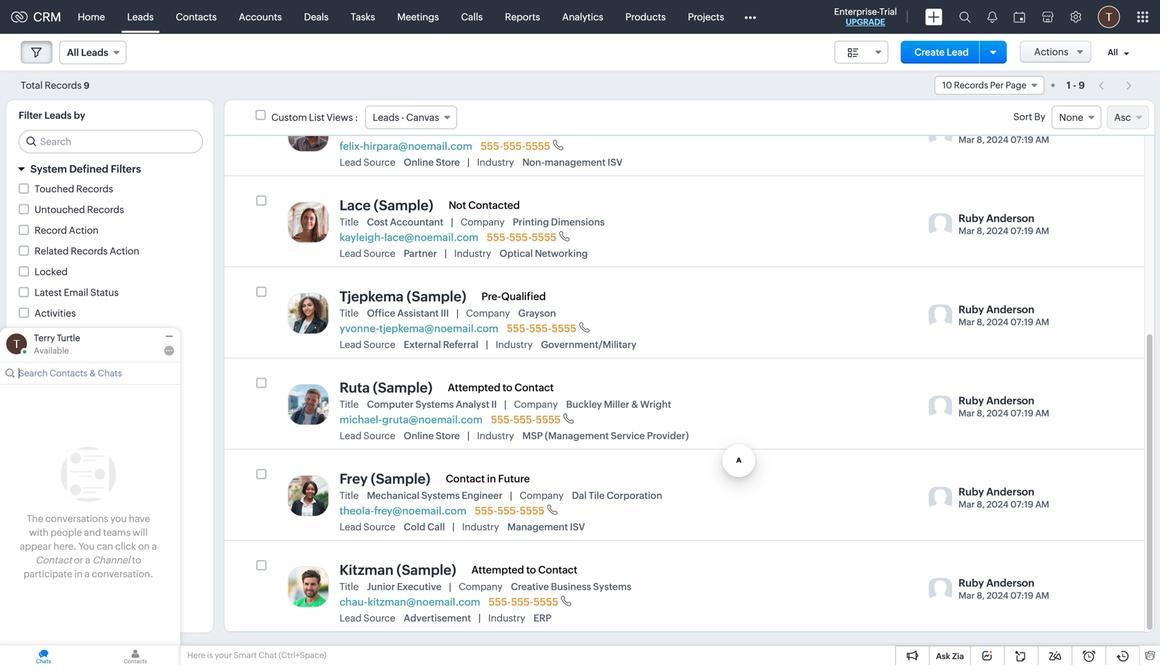 Task type: describe. For each thing, give the bounding box(es) containing it.
lead for ruta (sample)
[[340, 430, 362, 441]]

lead source for kitzman
[[340, 612, 395, 624]]

related records action
[[35, 246, 139, 257]]

store for company
[[436, 430, 460, 441]]

1 mar from the top
[[959, 135, 975, 145]]

ruta
[[340, 380, 370, 396]]

canvas
[[406, 112, 439, 123]]

touched
[[35, 183, 74, 194]]

company for frey (sample)
[[520, 490, 564, 501]]

grayson
[[518, 308, 556, 319]]

reports link
[[494, 0, 551, 33]]

tasks
[[351, 11, 375, 22]]

1 vertical spatial a
[[85, 555, 90, 566]]

here is your smart chat (ctrl+space)
[[187, 651, 326, 660]]

to for ruta (sample)
[[503, 382, 513, 394]]

contact in future
[[446, 473, 530, 485]]

created for created time
[[35, 563, 71, 574]]

crm
[[33, 10, 61, 24]]

provider)
[[647, 430, 689, 441]]

10 records per page
[[942, 80, 1027, 90]]

(sample) for kitzman (sample)
[[397, 562, 456, 578]]

not
[[449, 199, 466, 211]]

can
[[97, 541, 113, 552]]

company up converted account
[[35, 439, 78, 450]]

pre-qualified
[[482, 290, 546, 302]]

all leads
[[67, 47, 108, 58]]

system defined filters button
[[6, 157, 213, 181]]

chau-
[[340, 596, 368, 608]]

(sample) for frey (sample)
[[371, 471, 431, 487]]

industry down i
[[477, 157, 514, 168]]

all for all leads
[[67, 47, 79, 58]]

Search text field
[[19, 131, 202, 153]]

555-555-5555 for ruta (sample)
[[491, 414, 561, 426]]

create lead
[[915, 47, 969, 58]]

accounts link
[[228, 0, 293, 33]]

lead source for lace
[[340, 248, 395, 259]]

contacts
[[176, 11, 217, 22]]

filter leads by
[[19, 110, 85, 121]]

locked
[[35, 266, 68, 277]]

contact up msp
[[515, 382, 554, 394]]

lace@noemail.com
[[384, 231, 479, 243]]

office assistant iii
[[367, 308, 449, 319]]

5555 up non-
[[526, 140, 551, 152]]

assistant
[[397, 308, 439, 319]]

company for ruta (sample)
[[514, 399, 558, 410]]

5555 for tjepkema (sample)
[[552, 323, 577, 335]]

none
[[1059, 112, 1084, 123]]

canvas profile image image for ruta (sample)
[[288, 384, 329, 425]]

converted for converted account
[[35, 459, 82, 470]]

title for kitzman
[[340, 581, 359, 592]]

| for printing dimensions
[[451, 217, 453, 228]]

enterprise-trial upgrade
[[834, 7, 897, 27]]

ruby for frey (sample)
[[959, 486, 984, 498]]

1 title from the top
[[340, 125, 359, 136]]

office
[[367, 308, 396, 319]]

records for untouched
[[87, 204, 124, 215]]

555-555-5555 for frey (sample)
[[475, 505, 545, 517]]

turtle
[[57, 333, 80, 343]]

terry turtle
[[34, 333, 80, 343]]

to participate in a conversation.
[[24, 555, 153, 579]]

(sample) for tjepkema (sample)
[[407, 289, 466, 305]]

8, for ruta (sample)
[[977, 408, 985, 418]]

by for filter
[[58, 377, 70, 389]]

by for sort
[[1034, 111, 1046, 122]]

home
[[78, 11, 105, 22]]

ruta (sample) link
[[340, 380, 433, 396]]

record
[[35, 225, 67, 236]]

online store for 555-555-5555
[[404, 157, 460, 168]]

is
[[207, 651, 213, 660]]

yvonne-
[[340, 322, 379, 335]]

None field
[[1052, 106, 1102, 129]]

company for tjepkema (sample)
[[466, 308, 510, 319]]

management isv
[[507, 521, 585, 532]]

calls
[[461, 11, 483, 22]]

2024 for tjepkema (sample)
[[987, 317, 1009, 327]]

canvas image for lace (sample)
[[929, 213, 952, 237]]

theola-
[[340, 505, 374, 517]]

fields
[[73, 377, 102, 389]]

attempted for ruta (sample)
[[448, 382, 501, 394]]

leads - canvas
[[373, 112, 439, 123]]

online for 555-555-5555
[[404, 157, 434, 168]]

profile image
[[1098, 6, 1120, 28]]

actions
[[1034, 46, 1069, 57]]

by for created
[[73, 542, 84, 553]]

8, for kitzman (sample)
[[977, 590, 985, 601]]

activities
[[35, 308, 76, 319]]

projects link
[[677, 0, 735, 33]]

create
[[915, 47, 945, 58]]

online store for company
[[404, 430, 460, 441]]

ruby for kitzman (sample)
[[959, 577, 984, 589]]

1 horizontal spatial in
[[487, 473, 496, 485]]

frey (sample)
[[340, 471, 431, 487]]

printing
[[513, 217, 549, 228]]

teams
[[103, 527, 131, 538]]

filter for filter leads by
[[19, 110, 42, 121]]

products link
[[615, 0, 677, 33]]

anderson for ruta (sample)
[[986, 395, 1035, 407]]

ruta (sample)
[[340, 380, 433, 396]]

lead source for tjepkema
[[340, 339, 395, 350]]

contact up the 'engineer'
[[446, 473, 485, 485]]

- for leads
[[401, 112, 404, 123]]

ask zia
[[936, 652, 964, 661]]

anderson for kitzman (sample)
[[986, 577, 1035, 589]]

tjepkema
[[340, 289, 404, 305]]

tjepkema (sample) link
[[340, 289, 466, 305]]

home link
[[67, 0, 116, 33]]

| for buckley miller & wright
[[505, 399, 506, 410]]

filter for filter by fields
[[30, 377, 56, 389]]

computer for computer systems analyst ii
[[367, 399, 414, 410]]

ii
[[491, 399, 497, 410]]

canvas profile image image for tjepkema (sample)
[[288, 293, 329, 334]]

michael-gruta@noemail.com link
[[340, 414, 483, 426]]

converted account
[[35, 459, 123, 470]]

1 8, from the top
[[977, 135, 985, 145]]

your
[[215, 651, 232, 660]]

terry
[[34, 333, 55, 343]]

wright
[[640, 399, 671, 410]]

Search Contacts & Chats text field
[[19, 363, 163, 384]]

| for erp
[[479, 613, 481, 624]]

to for kitzman (sample)
[[526, 564, 536, 576]]

dal
[[572, 490, 587, 501]]

or
[[74, 555, 83, 566]]

(sample) for ruta (sample)
[[373, 380, 433, 396]]

10
[[942, 80, 952, 90]]

8, for frey (sample)
[[977, 499, 985, 510]]

cold call
[[404, 521, 445, 532]]

cost accountant
[[367, 217, 444, 228]]

anderson for tjepkema (sample)
[[986, 304, 1035, 316]]

ruby anderson mar 8, 2024 07:19 am for frey (sample)
[[959, 486, 1049, 510]]

on
[[138, 541, 150, 552]]

leads right home
[[127, 11, 154, 22]]

9 for total records 9
[[84, 80, 89, 91]]

logo image
[[11, 11, 28, 22]]

source for tjepkema
[[364, 339, 395, 350]]

people
[[51, 527, 82, 538]]

10 Records Per Page field
[[935, 76, 1045, 95]]

junior
[[367, 581, 395, 592]]

| for non-management isv
[[468, 157, 469, 168]]

frey@noemail.com
[[374, 505, 467, 517]]

michael-gruta@noemail.com
[[340, 414, 483, 426]]

created for created by
[[35, 542, 71, 553]]

external referral
[[404, 339, 479, 350]]

create menu element
[[917, 0, 951, 33]]

title for ruta
[[340, 399, 359, 410]]

canvas image for ruta (sample)
[[929, 396, 952, 419]]

meetings
[[397, 11, 439, 22]]

ruby for ruta (sample)
[[959, 395, 984, 407]]

system
[[30, 163, 67, 175]]

contact inside the conversations you have with people and teams will appear here. you can click on a contact or a channel
[[36, 555, 72, 566]]

9 for 1 - 9
[[1079, 80, 1085, 91]]

cold
[[404, 521, 426, 532]]

a inside to participate in a conversation.
[[85, 568, 90, 579]]

country
[[35, 521, 71, 532]]

source for frey
[[364, 521, 395, 532]]

latest email status
[[35, 287, 119, 298]]

chats image
[[0, 646, 87, 665]]

create lead button
[[901, 41, 983, 64]]

kayleigh-lace@noemail.com link
[[340, 231, 479, 244]]

| for creative business systems
[[449, 581, 451, 592]]

source for lace
[[364, 248, 395, 259]]

lead inside button
[[947, 47, 969, 58]]

analytics link
[[551, 0, 615, 33]]

tjepkema (sample)
[[340, 289, 466, 305]]

ruby anderson mar 8, 2024 07:19 am for kitzman (sample)
[[959, 577, 1049, 601]]

1 vertical spatial isv
[[570, 521, 585, 532]]

click
[[115, 541, 136, 552]]

will
[[133, 527, 148, 538]]

systems for computer systems analyst ii
[[416, 399, 454, 410]]

ask
[[936, 652, 950, 661]]

lead for lace (sample)
[[340, 248, 362, 259]]

leads inside field
[[81, 47, 108, 58]]

hirpara@noemail.com
[[363, 140, 472, 152]]

1 am from the top
[[1035, 135, 1049, 145]]

1 07:19 from the top
[[1011, 135, 1034, 145]]

(sample) for lace (sample)
[[374, 198, 434, 213]]

1 vertical spatial action
[[110, 246, 139, 257]]

contacted
[[468, 199, 520, 211]]



Task type: vqa. For each thing, say whether or not it's contained in the screenshot.
Intelligence
no



Task type: locate. For each thing, give the bounding box(es) containing it.
kayleigh-lace@noemail.com
[[340, 231, 479, 243]]

source down felix-hirpara@noemail.com link
[[364, 157, 395, 168]]

2 online store from the top
[[404, 430, 460, 441]]

contact up business
[[538, 564, 578, 576]]

records for 10
[[954, 80, 988, 90]]

converted for converted deal
[[35, 501, 82, 512]]

lace (sample) link
[[340, 198, 434, 213]]

ruby for tjepkema (sample)
[[959, 304, 984, 316]]

a down "you"
[[85, 568, 90, 579]]

5 mar from the top
[[959, 499, 975, 510]]

3 mar from the top
[[959, 317, 975, 327]]

0 vertical spatial canvas image
[[929, 213, 952, 237]]

iii
[[441, 308, 449, 319]]

title up the yvonne-
[[340, 308, 359, 319]]

1 lead source from the top
[[340, 157, 395, 168]]

available
[[34, 346, 69, 355]]

accounts
[[239, 11, 282, 22]]

1 converted from the top
[[35, 459, 82, 470]]

projects
[[688, 11, 724, 22]]

6 am from the top
[[1035, 590, 1049, 601]]

3 converted from the top
[[35, 501, 82, 512]]

industry down ii
[[477, 430, 514, 441]]

lead down kayleigh-
[[340, 248, 362, 259]]

3 canvas image from the top
[[929, 578, 952, 602]]

1 2024 from the top
[[987, 135, 1009, 145]]

555-555-5555 down the 'engineer'
[[475, 505, 545, 517]]

9 inside total records 9
[[84, 80, 89, 91]]

3 ruby from the top
[[959, 395, 984, 407]]

by right sort
[[1034, 111, 1046, 122]]

1 horizontal spatial -
[[1073, 80, 1077, 91]]

lead down the theola-
[[340, 521, 362, 532]]

lace (sample)
[[340, 198, 434, 213]]

records down defined
[[76, 183, 113, 194]]

pre-
[[482, 290, 501, 302]]

0 vertical spatial -
[[1073, 80, 1077, 91]]

here
[[187, 651, 205, 660]]

attempted to contact up creative in the bottom of the page
[[472, 564, 578, 576]]

views
[[327, 112, 353, 123]]

0 vertical spatial created
[[35, 542, 71, 553]]

3 am from the top
[[1035, 317, 1049, 327]]

crm link
[[11, 10, 61, 24]]

2 created from the top
[[35, 563, 71, 574]]

1 vertical spatial online store
[[404, 430, 460, 441]]

computer
[[367, 125, 414, 136], [367, 399, 414, 410]]

5555 up msp
[[536, 414, 561, 426]]

am for tjepkema (sample)
[[1035, 317, 1049, 327]]

0 vertical spatial canvas image
[[929, 305, 952, 328]]

0 vertical spatial store
[[436, 157, 460, 168]]

4 source from the top
[[364, 430, 395, 441]]

industry down the 'engineer'
[[462, 521, 499, 532]]

0 horizontal spatial all
[[67, 47, 79, 58]]

page
[[1006, 80, 1027, 90]]

4 8, from the top
[[977, 408, 985, 418]]

untouched
[[35, 204, 85, 215]]

untouched records
[[35, 204, 124, 215]]

07:19 for lace (sample)
[[1011, 226, 1034, 236]]

555-555-5555 down creative in the bottom of the page
[[489, 596, 558, 608]]

signals image
[[988, 11, 997, 23]]

converted up converted contact
[[35, 459, 82, 470]]

555-555-5555
[[481, 140, 551, 152], [487, 231, 557, 243], [507, 323, 577, 335], [491, 414, 561, 426], [475, 505, 545, 517], [489, 596, 558, 608]]

per
[[990, 80, 1004, 90]]

create menu image
[[925, 9, 943, 25]]

converted up the converted deal
[[35, 480, 82, 491]]

9 right 1
[[1079, 80, 1085, 91]]

records for touched
[[76, 183, 113, 194]]

a right or
[[85, 555, 90, 566]]

company left creative in the bottom of the page
[[459, 581, 503, 592]]

2 vertical spatial by
[[73, 542, 84, 553]]

1 vertical spatial attempted to contact
[[472, 564, 578, 576]]

industry for ruta (sample)
[[477, 430, 514, 441]]

optical networking
[[500, 248, 588, 259]]

title for lace
[[340, 217, 359, 228]]

| for management isv
[[453, 522, 454, 533]]

profile element
[[1090, 0, 1128, 33]]

2 canvas image from the top
[[929, 396, 952, 419]]

records for total
[[45, 80, 82, 91]]

deals
[[304, 11, 329, 22]]

store down gruta@noemail.com at the bottom
[[436, 430, 460, 441]]

analyst for ii
[[456, 399, 489, 410]]

erp
[[534, 612, 552, 624]]

1 canvas profile image image from the top
[[288, 202, 329, 243]]

by inside filter by fields dropdown button
[[58, 377, 70, 389]]

theola-frey@noemail.com link
[[340, 505, 467, 517]]

| right the referral
[[486, 339, 488, 350]]

2 store from the top
[[436, 430, 460, 441]]

chat
[[259, 651, 277, 660]]

online for company
[[404, 430, 434, 441]]

industry left 'erp'
[[488, 612, 525, 624]]

0 vertical spatial isv
[[608, 157, 623, 168]]

analyst left ii
[[456, 399, 489, 410]]

records right the 10
[[954, 80, 988, 90]]

source for kitzman
[[364, 612, 395, 624]]

1 vertical spatial analyst
[[456, 399, 489, 410]]

systems up 'frey@noemail.com'
[[421, 490, 460, 501]]

lead source down felix-
[[340, 157, 395, 168]]

555-555-5555 for tjepkema (sample)
[[507, 323, 577, 335]]

canvas image
[[929, 305, 952, 328], [929, 487, 952, 510]]

5 2024 from the top
[[987, 499, 1009, 510]]

mar for tjepkema (sample)
[[959, 317, 975, 327]]

search image
[[959, 11, 971, 23]]

lead source down the yvonne-
[[340, 339, 395, 350]]

title
[[340, 125, 359, 136], [340, 217, 359, 228], [340, 308, 359, 319], [340, 399, 359, 410], [340, 490, 359, 501], [340, 581, 359, 592]]

1 computer from the top
[[367, 125, 414, 136]]

kayleigh-
[[340, 231, 384, 243]]

1 vertical spatial canvas image
[[929, 396, 952, 419]]

0 vertical spatial converted
[[35, 459, 82, 470]]

converted deal
[[35, 501, 104, 512]]

systems up gruta@noemail.com at the bottom
[[416, 399, 454, 410]]

1 vertical spatial store
[[436, 430, 460, 441]]

contact down account
[[84, 480, 121, 491]]

1 vertical spatial canvas image
[[929, 487, 952, 510]]

attempted to contact up ii
[[448, 382, 554, 394]]

| for government/military
[[486, 339, 488, 350]]

Asc field
[[1107, 106, 1149, 129]]

5 lead source from the top
[[340, 521, 395, 532]]

0 vertical spatial a
[[152, 541, 157, 552]]

1 horizontal spatial 9
[[1079, 80, 1085, 91]]

attempted up ii
[[448, 382, 501, 394]]

canvas image for kitzman (sample)
[[929, 578, 952, 602]]

ruby for lace (sample)
[[959, 212, 984, 224]]

canvas profile image image
[[288, 202, 329, 243], [288, 293, 329, 334], [288, 384, 329, 425], [288, 475, 329, 517], [288, 566, 329, 608]]

partner
[[404, 248, 437, 259]]

3 8, from the top
[[977, 317, 985, 327]]

felix-
[[340, 140, 363, 152]]

list
[[309, 112, 325, 123]]

source down michael- in the bottom of the page
[[364, 430, 395, 441]]

a right on
[[152, 541, 157, 552]]

converted up country
[[35, 501, 82, 512]]

2 07:19 from the top
[[1011, 226, 1034, 236]]

system defined filters
[[30, 163, 141, 175]]

6 2024 from the top
[[987, 590, 1009, 601]]

1 vertical spatial in
[[74, 568, 83, 579]]

07:19 for ruta (sample)
[[1011, 408, 1034, 418]]

industry left optical
[[454, 248, 491, 259]]

555-555-5555 up non-
[[481, 140, 551, 152]]

created by
[[35, 542, 84, 553]]

systems right business
[[593, 581, 632, 592]]

All Leads field
[[59, 41, 126, 64]]

2 ruby from the top
[[959, 304, 984, 316]]

2024
[[987, 135, 1009, 145], [987, 226, 1009, 236], [987, 317, 1009, 327], [987, 408, 1009, 418], [987, 499, 1009, 510], [987, 590, 1009, 601]]

- for 1
[[1073, 80, 1077, 91]]

campaigns
[[35, 349, 86, 360]]

store down hirpara@noemail.com
[[436, 157, 460, 168]]

4 canvas profile image image from the top
[[288, 475, 329, 517]]

0 vertical spatial computer
[[367, 125, 414, 136]]

| up kitzman@noemail.com
[[449, 581, 451, 592]]

3 lead source from the top
[[340, 339, 395, 350]]

canvas profile image image left frey
[[288, 475, 329, 517]]

ruby anderson mar 8, 2024 07:19 am for lace (sample)
[[959, 212, 1049, 236]]

chapman
[[563, 125, 608, 136]]

4 am from the top
[[1035, 408, 1049, 418]]

2 horizontal spatial to
[[526, 564, 536, 576]]

| for grayson
[[457, 308, 458, 319]]

online down michael-gruta@noemail.com link
[[404, 430, 434, 441]]

am
[[1035, 135, 1049, 145], [1035, 226, 1049, 236], [1035, 317, 1049, 327], [1035, 408, 1049, 418], [1035, 499, 1049, 510], [1035, 590, 1049, 601]]

2024 for ruta (sample)
[[987, 408, 1009, 418]]

search element
[[951, 0, 979, 34]]

1 horizontal spatial isv
[[608, 157, 623, 168]]

8, for tjepkema (sample)
[[977, 317, 985, 327]]

| for msp (management service provider)
[[468, 430, 469, 441]]

2 lead source from the top
[[340, 248, 395, 259]]

0 vertical spatial analyst
[[456, 125, 489, 136]]

lead down the yvonne-
[[340, 339, 362, 350]]

0 vertical spatial attempted
[[448, 382, 501, 394]]

tjepkema@noemail.com
[[379, 322, 499, 335]]

0 vertical spatial attempted to contact
[[448, 382, 554, 394]]

records for related
[[71, 246, 108, 257]]

asc
[[1115, 112, 1131, 123]]

source down the yvonne-
[[364, 339, 395, 350]]

company up management
[[520, 490, 564, 501]]

Leads - Canvas field
[[365, 106, 457, 129]]

6 source from the top
[[364, 612, 395, 624]]

2 analyst from the top
[[456, 399, 489, 410]]

1 vertical spatial converted
[[35, 480, 82, 491]]

| right the advertisement
[[479, 613, 481, 624]]

- inside field
[[401, 112, 404, 123]]

0 vertical spatial online store
[[404, 157, 460, 168]]

2 vertical spatial converted
[[35, 501, 82, 512]]

filter
[[19, 110, 42, 121], [30, 377, 56, 389]]

tile
[[589, 490, 605, 501]]

attempted
[[448, 382, 501, 394], [472, 564, 524, 576]]

4 mar from the top
[[959, 408, 975, 418]]

contact down created by
[[36, 555, 72, 566]]

1 vertical spatial created
[[35, 563, 71, 574]]

calendar image
[[1014, 11, 1026, 22]]

felix-hirpara@noemail.com
[[340, 140, 472, 152]]

store
[[436, 157, 460, 168], [436, 430, 460, 441]]

0 horizontal spatial to
[[132, 555, 141, 566]]

filter down campaigns
[[30, 377, 56, 389]]

mar
[[959, 135, 975, 145], [959, 226, 975, 236], [959, 317, 975, 327], [959, 408, 975, 418], [959, 499, 975, 510], [959, 590, 975, 601]]

canvas image for tjepkema (sample)
[[929, 305, 952, 328]]

computer for computer systems analyst i
[[367, 125, 414, 136]]

contacts image
[[92, 646, 179, 665]]

systems for mechanical systems engineer
[[421, 490, 460, 501]]

source for ruta
[[364, 430, 395, 441]]

industry for frey (sample)
[[462, 521, 499, 532]]

source down the chau-
[[364, 612, 395, 624]]

filter by fields
[[30, 377, 102, 389]]

2 vertical spatial canvas image
[[929, 578, 952, 602]]

07:19 for tjepkema (sample)
[[1011, 317, 1034, 327]]

4 2024 from the top
[[987, 408, 1009, 418]]

corporation
[[607, 490, 662, 501]]

systems down canvas at the left
[[416, 125, 454, 136]]

meetings link
[[386, 0, 450, 33]]

filter down total
[[19, 110, 42, 121]]

0 vertical spatial filter
[[19, 110, 42, 121]]

ruby anderson mar 8, 2024 07:19 am for ruta (sample)
[[959, 395, 1049, 418]]

4 ruby anderson mar 8, 2024 07:19 am from the top
[[959, 486, 1049, 510]]

kitzman@noemail.com
[[368, 596, 480, 608]]

action up status
[[110, 246, 139, 257]]

4 anderson from the top
[[986, 486, 1035, 498]]

lead source down the theola-
[[340, 521, 395, 532]]

1 store from the top
[[436, 157, 460, 168]]

5555 up management
[[520, 505, 545, 517]]

created down created by
[[35, 563, 71, 574]]

3 title from the top
[[340, 308, 359, 319]]

a
[[152, 541, 157, 552], [85, 555, 90, 566], [85, 568, 90, 579]]

6 mar from the top
[[959, 590, 975, 601]]

1 online store from the top
[[404, 157, 460, 168]]

1 vertical spatial by
[[58, 377, 70, 389]]

ruby anderson mar 8, 2024 07:19 am for tjepkema (sample)
[[959, 304, 1049, 327]]

attempted to contact for ruta (sample)
[[448, 382, 554, 394]]

lead source for ruta
[[340, 430, 395, 441]]

1 canvas image from the top
[[929, 213, 952, 237]]

None field
[[835, 41, 889, 64]]

5555 for kitzman (sample)
[[534, 596, 558, 608]]

0 horizontal spatial 9
[[84, 80, 89, 91]]

by left fields in the bottom left of the page
[[58, 377, 70, 389]]

mar for frey (sample)
[[959, 499, 975, 510]]

industry for lace (sample)
[[454, 248, 491, 259]]

3 canvas profile image image from the top
[[288, 384, 329, 425]]

2 anderson from the top
[[986, 304, 1035, 316]]

computer down leads - canvas
[[367, 125, 414, 136]]

1 online from the top
[[404, 157, 434, 168]]

555-555-5555 for lace (sample)
[[487, 231, 557, 243]]

all inside field
[[67, 47, 79, 58]]

(sample) up mechanical
[[371, 471, 431, 487]]

ruby
[[959, 212, 984, 224], [959, 304, 984, 316], [959, 395, 984, 407], [959, 486, 984, 498], [959, 577, 984, 589]]

action up related records action
[[69, 225, 99, 236]]

advertisement
[[404, 612, 471, 624]]

| up 'not contacted'
[[468, 157, 469, 168]]

2 vertical spatial a
[[85, 568, 90, 579]]

0 horizontal spatial action
[[69, 225, 99, 236]]

attempted to contact
[[448, 382, 554, 394], [472, 564, 578, 576]]

conversations
[[45, 513, 108, 524]]

| down 'future'
[[510, 490, 512, 501]]

5555 for ruta (sample)
[[536, 414, 561, 426]]

industry for tjepkema (sample)
[[496, 339, 533, 350]]

1 vertical spatial online
[[404, 430, 434, 441]]

0 vertical spatial online
[[404, 157, 434, 168]]

2024 for frey (sample)
[[987, 499, 1009, 510]]

|
[[468, 157, 469, 168], [451, 217, 453, 228], [445, 248, 447, 259], [457, 308, 458, 319], [486, 339, 488, 350], [505, 399, 506, 410], [468, 430, 469, 441], [510, 490, 512, 501], [453, 522, 454, 533], [449, 581, 451, 592], [479, 613, 481, 624]]

canvas image
[[929, 213, 952, 237], [929, 396, 952, 419], [929, 578, 952, 602]]

source down the theola-
[[364, 521, 395, 532]]

mar for kitzman (sample)
[[959, 590, 975, 601]]

am for kitzman (sample)
[[1035, 590, 1049, 601]]

title up felix-
[[340, 125, 359, 136]]

company for kitzman (sample)
[[459, 581, 503, 592]]

5 07:19 from the top
[[1011, 499, 1034, 510]]

1 vertical spatial computer
[[367, 399, 414, 410]]

0 vertical spatial action
[[69, 225, 99, 236]]

with
[[29, 527, 49, 538]]

9 up by
[[84, 80, 89, 91]]

2 title from the top
[[340, 217, 359, 228]]

appear
[[20, 541, 52, 552]]

industry for kitzman (sample)
[[488, 612, 525, 624]]

4 lead source from the top
[[340, 430, 395, 441]]

records inside field
[[954, 80, 988, 90]]

msp
[[522, 430, 543, 441]]

1 source from the top
[[364, 157, 395, 168]]

1 vertical spatial attempted
[[472, 564, 524, 576]]

1 horizontal spatial by
[[73, 542, 84, 553]]

navigation
[[1092, 75, 1140, 95]]

canvas profile image image left the chau-
[[288, 566, 329, 608]]

5555 for lace (sample)
[[532, 231, 557, 243]]

8,
[[977, 135, 985, 145], [977, 226, 985, 236], [977, 317, 985, 327], [977, 408, 985, 418], [977, 499, 985, 510], [977, 590, 985, 601]]

555-555-5555 up msp
[[491, 414, 561, 426]]

records down record action
[[71, 246, 108, 257]]

5 source from the top
[[364, 521, 395, 532]]

online down hirpara@noemail.com
[[404, 157, 434, 168]]

store for 555-555-5555
[[436, 157, 460, 168]]

07:19 for frey (sample)
[[1011, 499, 1034, 510]]

2024 for lace (sample)
[[987, 226, 1009, 236]]

canvas profile image image left the yvonne-
[[288, 293, 329, 334]]

buckley
[[566, 399, 602, 410]]

3 anderson from the top
[[986, 395, 1035, 407]]

canvas profile image image left ruta
[[288, 384, 329, 425]]

0 horizontal spatial -
[[401, 112, 404, 123]]

2 computer from the top
[[367, 399, 414, 410]]

leads left by
[[44, 110, 72, 121]]

ruby anderson mar 8, 2024 07:19 am
[[959, 212, 1049, 236], [959, 304, 1049, 327], [959, 395, 1049, 418], [959, 486, 1049, 510], [959, 577, 1049, 601]]

anderson for frey (sample)
[[986, 486, 1035, 498]]

2 canvas image from the top
[[929, 487, 952, 510]]

in down or
[[74, 568, 83, 579]]

4 ruby from the top
[[959, 486, 984, 498]]

title for frey
[[340, 490, 359, 501]]

07:19 for kitzman (sample)
[[1011, 590, 1034, 601]]

2 converted from the top
[[35, 480, 82, 491]]

| down gruta@noemail.com at the bottom
[[468, 430, 469, 441]]

all up total records 9
[[67, 47, 79, 58]]

0 horizontal spatial isv
[[570, 521, 585, 532]]

2 2024 from the top
[[987, 226, 1009, 236]]

1 vertical spatial filter
[[30, 377, 56, 389]]

filter inside dropdown button
[[30, 377, 56, 389]]

(sample) up executive
[[397, 562, 456, 578]]

4 title from the top
[[340, 399, 359, 410]]

size image
[[848, 46, 859, 59]]

company up msp
[[514, 399, 558, 410]]

not contacted
[[449, 199, 520, 211]]

felix-hirpara@noemail.com link
[[340, 140, 472, 152]]

6 8, from the top
[[977, 590, 985, 601]]

networking
[[535, 248, 588, 259]]

in inside to participate in a conversation.
[[74, 568, 83, 579]]

canvas profile image image for lace (sample)
[[288, 202, 329, 243]]

custom
[[271, 112, 307, 123]]

company up non-
[[511, 125, 555, 136]]

i
[[491, 125, 494, 136]]

5 8, from the top
[[977, 499, 985, 510]]

lead source down michael- in the bottom of the page
[[340, 430, 395, 441]]

attempted to contact for kitzman (sample)
[[472, 564, 578, 576]]

leads inside field
[[373, 112, 399, 123]]

5555 up 'erp'
[[534, 596, 558, 608]]

(sample) up iii
[[407, 289, 466, 305]]

1 horizontal spatial all
[[1108, 48, 1118, 57]]

4 07:19 from the top
[[1011, 408, 1034, 418]]

- left canvas at the left
[[401, 112, 404, 123]]

mar for lace (sample)
[[959, 226, 975, 236]]

frey
[[340, 471, 368, 487]]

canvas profile image image left lace
[[288, 202, 329, 243]]

signals element
[[979, 0, 1006, 34]]

to inside to participate in a conversation.
[[132, 555, 141, 566]]

lead for frey (sample)
[[340, 521, 362, 532]]

1 created from the top
[[35, 542, 71, 553]]

lead source down kayleigh-
[[340, 248, 395, 259]]

0 vertical spatial in
[[487, 473, 496, 485]]

status
[[90, 287, 119, 298]]

source down kayleigh-
[[364, 248, 395, 259]]

1 vertical spatial -
[[401, 112, 404, 123]]

| down lace@noemail.com
[[445, 248, 447, 259]]

1 canvas image from the top
[[929, 305, 952, 328]]

2 horizontal spatial by
[[1034, 111, 1046, 122]]

1 anderson from the top
[[986, 212, 1035, 224]]

| for dal tile corporation
[[510, 490, 512, 501]]

2 ruby anderson mar 8, 2024 07:19 am from the top
[[959, 304, 1049, 327]]

3 ruby anderson mar 8, 2024 07:19 am from the top
[[959, 395, 1049, 418]]

title down ruta
[[340, 399, 359, 410]]

0 horizontal spatial in
[[74, 568, 83, 579]]

Other Modules field
[[735, 6, 765, 28]]

6 title from the top
[[340, 581, 359, 592]]

2 source from the top
[[364, 248, 395, 259]]

calls link
[[450, 0, 494, 33]]

1 ruby anderson mar 8, 2024 07:19 am from the top
[[959, 212, 1049, 236]]

yvonne-tjepkema@noemail.com
[[340, 322, 499, 335]]

2 am from the top
[[1035, 226, 1049, 236]]

lead for tjepkema (sample)
[[340, 339, 362, 350]]

3 2024 from the top
[[987, 317, 1009, 327]]

systems for computer systems analyst i
[[416, 125, 454, 136]]

5555 up optical networking
[[532, 231, 557, 243]]

contact
[[515, 382, 554, 394], [446, 473, 485, 485], [84, 480, 121, 491], [36, 555, 72, 566], [538, 564, 578, 576]]

analyst
[[456, 125, 489, 136], [456, 399, 489, 410]]

online store down gruta@noemail.com at the bottom
[[404, 430, 460, 441]]

leads down home
[[81, 47, 108, 58]]

5555 for frey (sample)
[[520, 505, 545, 517]]

lead right create
[[947, 47, 969, 58]]

business
[[551, 581, 591, 592]]

reports
[[505, 11, 540, 22]]

5 ruby anderson mar 8, 2024 07:19 am from the top
[[959, 577, 1049, 601]]

0 horizontal spatial by
[[58, 377, 70, 389]]

1 analyst from the top
[[456, 125, 489, 136]]

1 horizontal spatial to
[[503, 382, 513, 394]]

3 07:19 from the top
[[1011, 317, 1034, 327]]

1 ruby from the top
[[959, 212, 984, 224]]

isv right management on the top of the page
[[608, 157, 623, 168]]

2 online from the top
[[404, 430, 434, 441]]

lead for kitzman (sample)
[[340, 612, 362, 624]]

- right 1
[[1073, 80, 1077, 91]]

title up the theola-
[[340, 490, 359, 501]]

company for lace (sample)
[[461, 217, 505, 228]]

sort by
[[1014, 111, 1046, 122]]

1 horizontal spatial action
[[110, 246, 139, 257]]

555-555-5555 down grayson
[[507, 323, 577, 335]]

engineer
[[462, 490, 503, 501]]

3 source from the top
[[364, 339, 395, 350]]

all
[[67, 47, 79, 58], [1108, 48, 1118, 57]]

lead down felix-
[[340, 157, 362, 168]]

2 canvas profile image image from the top
[[288, 293, 329, 334]]

555-555-5555 for kitzman (sample)
[[489, 596, 558, 608]]

5 am from the top
[[1035, 499, 1049, 510]]

0 vertical spatial by
[[1034, 111, 1046, 122]]

| for optical networking
[[445, 248, 447, 259]]

5 canvas profile image image from the top
[[288, 566, 329, 608]]

5 title from the top
[[340, 490, 359, 501]]

online store
[[404, 157, 460, 168], [404, 430, 460, 441]]

5 ruby from the top
[[959, 577, 984, 589]]

6 07:19 from the top
[[1011, 590, 1034, 601]]

1 - 9
[[1067, 80, 1085, 91]]

(sample) up cost accountant
[[374, 198, 434, 213]]

6 lead source from the top
[[340, 612, 395, 624]]

2 8, from the top
[[977, 226, 985, 236]]

5 anderson from the top
[[986, 577, 1035, 589]]

industry down grayson
[[496, 339, 533, 350]]

2024 for kitzman (sample)
[[987, 590, 1009, 601]]

2 mar from the top
[[959, 226, 975, 236]]

| right ii
[[505, 399, 506, 410]]



